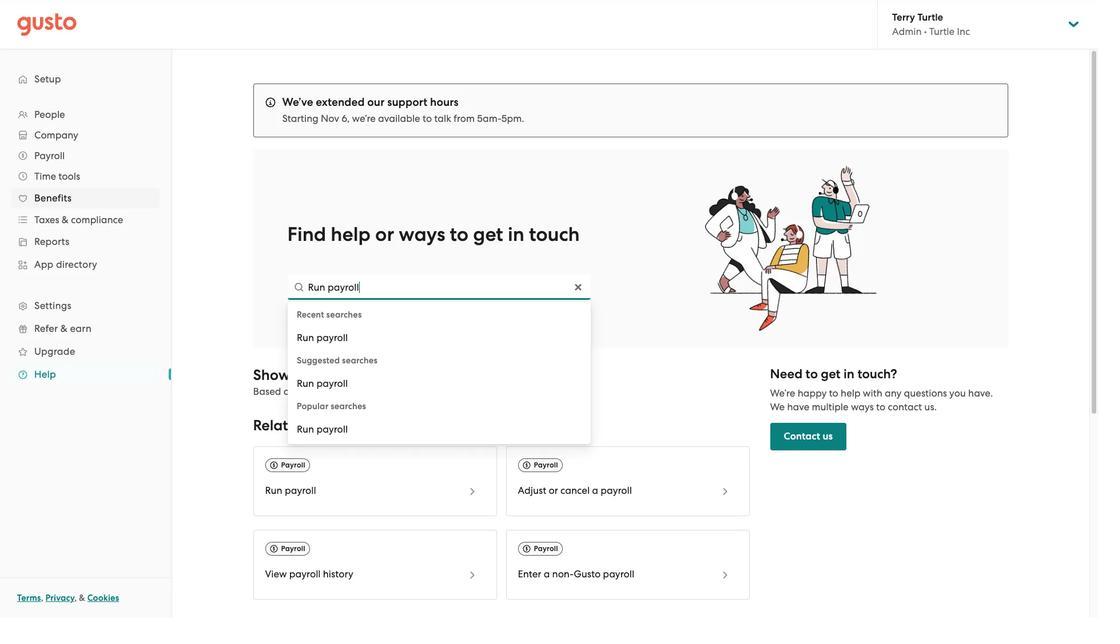 Task type: describe. For each thing, give the bounding box(es) containing it.
non-
[[553, 568, 574, 580]]

inc
[[958, 26, 971, 37]]

list containing people
[[0, 104, 171, 386]]

company
[[34, 129, 78, 141]]

help
[[34, 369, 56, 380]]

popular searches
[[297, 401, 366, 411]]

think
[[370, 386, 393, 397]]

enter
[[518, 568, 542, 580]]

company button
[[11, 125, 160, 145]]

app directory
[[34, 259, 97, 270]]

0 vertical spatial turtle
[[918, 11, 944, 23]]

have
[[788, 401, 810, 413]]

cookies
[[87, 593, 119, 603]]

0 horizontal spatial help
[[331, 223, 371, 246]]

hours
[[430, 96, 459, 109]]

terms , privacy , & cookies
[[17, 593, 119, 603]]

tools
[[59, 171, 80, 182]]

our
[[368, 96, 385, 109]]

we've
[[282, 96, 313, 109]]

earn
[[70, 323, 92, 334]]

terms
[[17, 593, 41, 603]]

touch
[[529, 223, 580, 246]]

taxes & compliance
[[34, 214, 123, 225]]

find
[[288, 223, 326, 246]]

time tools
[[34, 171, 80, 182]]

looking
[[518, 386, 551, 397]]

settings
[[34, 300, 71, 311]]

run for popular searches
[[297, 423, 314, 435]]

multiple
[[812, 401, 849, 413]]

have.
[[969, 388, 994, 399]]

related
[[253, 417, 306, 434]]

6,
[[342, 113, 350, 124]]

we're
[[771, 388, 796, 399]]

people
[[34, 109, 65, 120]]

& for compliance
[[62, 214, 69, 225]]

nov
[[321, 113, 339, 124]]

refer & earn
[[34, 323, 92, 334]]

2 vertical spatial &
[[79, 593, 85, 603]]

you inside "showing results for " based on your search, we think this might be what you are looking for."
[[481, 386, 498, 397]]

popular searches group
[[288, 396, 591, 442]]

help inside need to get in touch? we're happy to help with any questions you have. we have multiple ways to contact us.
[[841, 388, 861, 399]]

taxes
[[34, 214, 59, 225]]

privacy
[[46, 593, 75, 603]]

app directory link
[[11, 254, 160, 275]]

benefits
[[34, 192, 72, 204]]

privacy link
[[46, 593, 75, 603]]

"
[[385, 366, 391, 384]]

payroll for enter a non-gusto payroll
[[534, 544, 558, 553]]

reports
[[34, 236, 70, 247]]

directory
[[56, 259, 97, 270]]

1 vertical spatial a
[[544, 568, 550, 580]]

search,
[[320, 386, 352, 397]]

suggested searches
[[297, 355, 378, 366]]

payroll inside popular searches group
[[317, 423, 348, 435]]

actions
[[309, 417, 358, 434]]

showing results for " based on your search, we think this might be what you are looking for.
[[253, 366, 568, 397]]

extended
[[316, 96, 365, 109]]

time tools button
[[11, 166, 160, 187]]

payroll for run payroll
[[281, 461, 305, 469]]

need
[[771, 366, 803, 382]]

For example: correct a payroll, manage state taxes, etc. field
[[288, 275, 591, 300]]

0 vertical spatial a
[[592, 485, 599, 496]]

might
[[413, 386, 439, 397]]

0 horizontal spatial get
[[473, 223, 503, 246]]

terry
[[893, 11, 916, 23]]

in inside need to get in touch? we're happy to help with any questions you have. we have multiple ways to contact us.
[[844, 366, 855, 382]]

search-bar options list box
[[288, 302, 591, 444]]

payroll inside suggested searches group
[[317, 378, 348, 389]]

payroll inside dropdown button
[[34, 150, 65, 161]]

payroll for adjust or cancel a payroll
[[534, 461, 558, 469]]

what
[[456, 386, 479, 397]]

run payroll for suggested
[[297, 378, 348, 389]]

settings link
[[11, 295, 160, 316]]

suggested
[[297, 355, 340, 366]]

we've extended our support hours
[[282, 96, 459, 109]]

gusto navigation element
[[0, 49, 171, 404]]

contact us button
[[771, 423, 847, 450]]

to up happy
[[806, 366, 818, 382]]

your
[[298, 386, 318, 397]]

terms link
[[17, 593, 41, 603]]

from
[[454, 113, 475, 124]]

run for suggested searches
[[297, 378, 314, 389]]

ways inside need to get in touch? we're happy to help with any questions you have. we have multiple ways to contact us.
[[851, 401, 874, 413]]

get inside need to get in touch? we're happy to help with any questions you have. we have multiple ways to contact us.
[[821, 366, 841, 382]]

-
[[498, 113, 502, 124]]

us.
[[925, 401, 937, 413]]

contact us
[[784, 430, 833, 442]]

enter a non-gusto payroll
[[518, 568, 635, 580]]



Task type: locate. For each thing, give the bounding box(es) containing it.
cancel
[[561, 485, 590, 496]]

searches for popular searches
[[331, 401, 366, 411]]

1 vertical spatial searches
[[342, 355, 378, 366]]

to left talk
[[423, 113, 432, 124]]

, left privacy
[[41, 593, 43, 603]]

view payroll history
[[265, 568, 353, 580]]

run for recent searches
[[297, 332, 314, 343]]

run payroll inside suggested searches group
[[297, 378, 348, 389]]

a left non-
[[544, 568, 550, 580]]

turtle
[[918, 11, 944, 23], [930, 26, 955, 37]]

0 horizontal spatial a
[[544, 568, 550, 580]]

happy
[[798, 388, 827, 399]]

0 horizontal spatial in
[[508, 223, 525, 246]]

to down with
[[877, 401, 886, 413]]

run payroll button for popular searches
[[288, 417, 591, 442]]

& for earn
[[61, 323, 68, 334]]

touch?
[[858, 366, 898, 382]]

questions
[[904, 388, 948, 399]]

searches down search, in the left bottom of the page
[[331, 401, 366, 411]]

1 , from the left
[[41, 593, 43, 603]]

& right taxes
[[62, 214, 69, 225]]

adjust
[[518, 485, 547, 496]]

1 vertical spatial run payroll button
[[288, 371, 591, 396]]

in
[[508, 223, 525, 246], [844, 366, 855, 382]]

home image
[[17, 13, 77, 36]]

terry turtle admin • turtle inc
[[893, 11, 971, 37]]

& inside dropdown button
[[62, 214, 69, 225]]

,
[[41, 593, 43, 603], [75, 593, 77, 603]]

run payroll inside popular searches group
[[297, 423, 348, 435]]

payroll for view payroll history
[[281, 544, 305, 553]]

you left are
[[481, 386, 498, 397]]

0 vertical spatial in
[[508, 223, 525, 246]]

taxes & compliance button
[[11, 209, 160, 230]]

.
[[522, 113, 525, 124]]

payroll down related actions
[[281, 461, 305, 469]]

turtle right the •
[[930, 26, 955, 37]]

run payroll for popular
[[297, 423, 348, 435]]

benefits link
[[11, 188, 160, 208]]

1 horizontal spatial in
[[844, 366, 855, 382]]

us
[[823, 430, 833, 442]]

we
[[771, 401, 785, 413]]

to inside we've extended our support hours 'alert'
[[423, 113, 432, 124]]

gusto
[[574, 568, 601, 580]]

run payroll button
[[288, 325, 591, 350], [288, 371, 591, 396], [288, 417, 591, 442]]

0 vertical spatial get
[[473, 223, 503, 246]]

support
[[387, 96, 428, 109]]

run inside recent searches group
[[297, 332, 314, 343]]

upgrade link
[[11, 341, 160, 362]]

0 vertical spatial run payroll button
[[288, 325, 591, 350]]

admin
[[893, 26, 922, 37]]

in left touch? on the bottom right
[[844, 366, 855, 382]]

payroll
[[317, 332, 348, 343], [317, 378, 348, 389], [317, 423, 348, 435], [285, 485, 316, 496], [601, 485, 632, 496], [289, 568, 321, 580], [603, 568, 635, 580]]

payroll button
[[11, 145, 160, 166]]

setup link
[[11, 69, 160, 89]]

•
[[925, 26, 927, 37]]

1 vertical spatial ways
[[851, 401, 874, 413]]

this
[[395, 386, 411, 397]]

on
[[284, 386, 295, 397]]

1 horizontal spatial a
[[592, 485, 599, 496]]

showing
[[253, 366, 312, 384]]

0 horizontal spatial or
[[375, 223, 394, 246]]

searches for recent searches
[[327, 310, 362, 320]]

you left have.
[[950, 388, 966, 399]]

a right cancel on the bottom of the page
[[592, 485, 599, 496]]

payroll
[[34, 150, 65, 161], [281, 461, 305, 469], [534, 461, 558, 469], [281, 544, 305, 553], [534, 544, 558, 553]]

available
[[378, 113, 420, 124]]

help link
[[11, 364, 160, 385]]

run payroll
[[297, 332, 348, 343], [297, 378, 348, 389], [297, 423, 348, 435], [265, 485, 316, 496]]

upgrade
[[34, 346, 75, 357]]

we
[[355, 386, 368, 397]]

starting
[[282, 113, 319, 124]]

1 vertical spatial or
[[549, 485, 558, 496]]

searches for suggested searches
[[342, 355, 378, 366]]

1 horizontal spatial help
[[841, 388, 861, 399]]

&
[[62, 214, 69, 225], [61, 323, 68, 334], [79, 593, 85, 603]]

payroll up adjust
[[534, 461, 558, 469]]

payroll up enter
[[534, 544, 558, 553]]

contact
[[784, 430, 821, 442]]

list
[[0, 104, 171, 386]]

refer & earn link
[[11, 318, 160, 339]]

1 vertical spatial &
[[61, 323, 68, 334]]

1 vertical spatial help
[[841, 388, 861, 399]]

adjust or cancel a payroll
[[518, 485, 632, 496]]

with
[[863, 388, 883, 399]]

we're
[[352, 113, 376, 124]]

suggested searches group
[[288, 350, 591, 396]]

find help or ways to get in touch
[[288, 223, 580, 246]]

a
[[592, 485, 599, 496], [544, 568, 550, 580]]

1 vertical spatial turtle
[[930, 26, 955, 37]]

, left cookies "button"
[[75, 593, 77, 603]]

2 vertical spatial run payroll button
[[288, 417, 591, 442]]

recent searches group
[[288, 304, 591, 350]]

payroll up time
[[34, 150, 65, 161]]

run inside popular searches group
[[297, 423, 314, 435]]

5pm
[[502, 113, 522, 124]]

we've extended our support hours alert
[[253, 84, 1009, 137]]

app
[[34, 259, 54, 270]]

need to get in touch? we're happy to help with any questions you have. we have multiple ways to contact us.
[[771, 366, 994, 413]]

ways up for example: correct a payroll, manage state taxes, etc. field
[[399, 223, 445, 246]]

1 horizontal spatial ,
[[75, 593, 77, 603]]

cookies button
[[87, 591, 119, 605]]

related actions
[[253, 417, 358, 434]]

0 vertical spatial or
[[375, 223, 394, 246]]

2 , from the left
[[75, 593, 77, 603]]

to up for example: correct a payroll, manage state taxes, etc. field
[[450, 223, 469, 246]]

0 vertical spatial searches
[[327, 310, 362, 320]]

based
[[253, 386, 281, 397]]

1 run payroll button from the top
[[288, 325, 591, 350]]

0 horizontal spatial ,
[[41, 593, 43, 603]]

searches up for
[[342, 355, 378, 366]]

searches
[[327, 310, 362, 320], [342, 355, 378, 366], [331, 401, 366, 411]]

5am
[[477, 113, 498, 124]]

run payroll button for suggested searches
[[288, 371, 591, 396]]

0 horizontal spatial ways
[[399, 223, 445, 246]]

& left cookies
[[79, 593, 85, 603]]

1 horizontal spatial you
[[950, 388, 966, 399]]

recent searches
[[297, 310, 362, 320]]

2 vertical spatial searches
[[331, 401, 366, 411]]

starting nov 6, we're available to talk from 5am - 5pm .
[[282, 113, 525, 124]]

ways
[[399, 223, 445, 246], [851, 401, 874, 413]]

recent
[[297, 310, 324, 320]]

turtle up the •
[[918, 11, 944, 23]]

are
[[500, 386, 515, 397]]

in left touch
[[508, 223, 525, 246]]

compliance
[[71, 214, 123, 225]]

run payroll inside recent searches group
[[297, 332, 348, 343]]

reports link
[[11, 231, 160, 252]]

ways down with
[[851, 401, 874, 413]]

0 vertical spatial &
[[62, 214, 69, 225]]

help right "find"
[[331, 223, 371, 246]]

you inside need to get in touch? we're happy to help with any questions you have. we have multiple ways to contact us.
[[950, 388, 966, 399]]

1 horizontal spatial get
[[821, 366, 841, 382]]

1 vertical spatial in
[[844, 366, 855, 382]]

run payroll button for recent searches
[[288, 325, 591, 350]]

for
[[363, 366, 382, 384]]

1 horizontal spatial or
[[549, 485, 558, 496]]

searches right recent on the bottom of the page
[[327, 310, 362, 320]]

people button
[[11, 104, 160, 125]]

0 vertical spatial ways
[[399, 223, 445, 246]]

0 vertical spatial help
[[331, 223, 371, 246]]

1 vertical spatial get
[[821, 366, 841, 382]]

1 horizontal spatial ways
[[851, 401, 874, 413]]

& left earn
[[61, 323, 68, 334]]

setup
[[34, 73, 61, 85]]

3 run payroll button from the top
[[288, 417, 591, 442]]

run inside suggested searches group
[[297, 378, 314, 389]]

run payroll for recent
[[297, 332, 348, 343]]

payroll up view payroll history
[[281, 544, 305, 553]]

view
[[265, 568, 287, 580]]

results
[[315, 366, 359, 384]]

help left with
[[841, 388, 861, 399]]

0 horizontal spatial you
[[481, 386, 498, 397]]

for.
[[553, 386, 568, 397]]

2 run payroll button from the top
[[288, 371, 591, 396]]

to up multiple
[[830, 388, 839, 399]]

payroll inside recent searches group
[[317, 332, 348, 343]]



Task type: vqa. For each thing, say whether or not it's contained in the screenshot.
RUN PAYROLL in The Popular Searches group
yes



